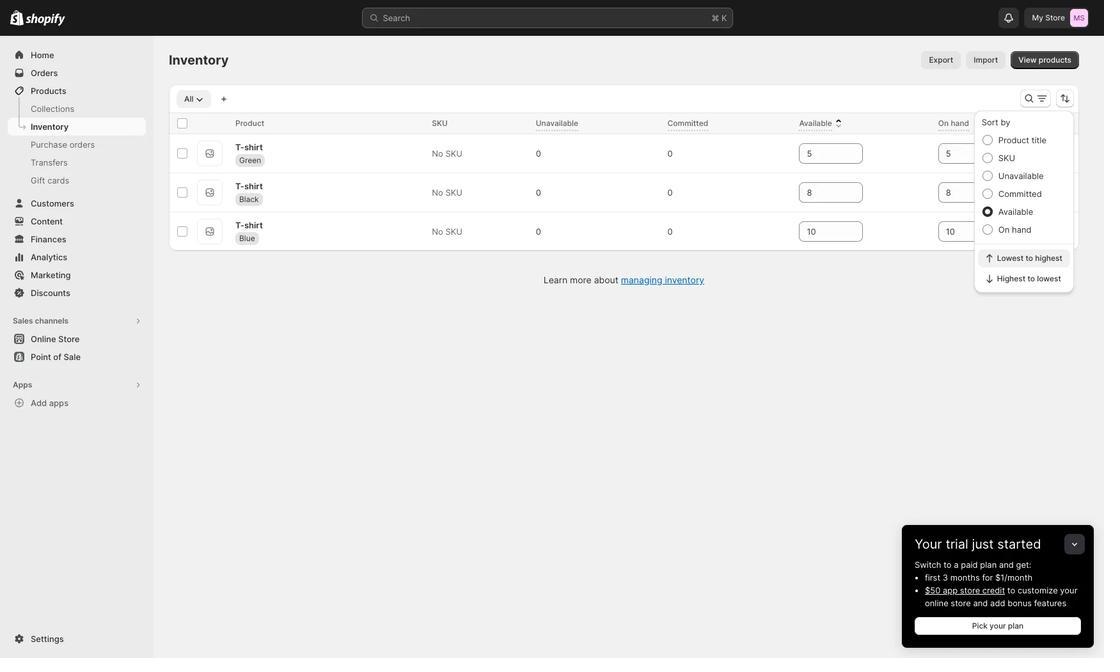 Task type: vqa. For each thing, say whether or not it's contained in the screenshot.
days
no



Task type: locate. For each thing, give the bounding box(es) containing it.
3 no sku from the top
[[432, 226, 463, 237]]

store up sale
[[58, 334, 80, 344]]

product
[[235, 118, 264, 128], [999, 135, 1029, 145]]

gift cards link
[[8, 171, 146, 189]]

0 vertical spatial store
[[1046, 13, 1065, 22]]

2 vertical spatial t-shirt link
[[235, 218, 263, 231]]

started
[[998, 537, 1041, 552]]

your right pick at the right bottom of page
[[990, 621, 1006, 631]]

green
[[239, 155, 261, 165]]

my store image
[[1070, 9, 1088, 27]]

store right my
[[1046, 13, 1065, 22]]

product down by
[[999, 135, 1029, 145]]

3 shirt from the top
[[244, 220, 263, 230]]

purchase
[[31, 139, 67, 150]]

lowest to highest
[[997, 253, 1063, 263]]

add
[[31, 398, 47, 408]]

t- for t-shirt blue
[[235, 220, 244, 230]]

title
[[1032, 135, 1047, 145]]

0 vertical spatial no
[[432, 148, 443, 159]]

and up $1/month
[[999, 560, 1014, 570]]

1 horizontal spatial product
[[999, 135, 1029, 145]]

inventory up all dropdown button
[[169, 52, 229, 68]]

sku for t-shirt blue
[[446, 226, 463, 237]]

store
[[960, 585, 980, 596], [951, 598, 971, 608]]

1 horizontal spatial store
[[1046, 13, 1065, 22]]

products link
[[8, 82, 146, 100]]

to left the lowest
[[1028, 274, 1035, 283]]

1 vertical spatial hand
[[1012, 225, 1032, 235]]

2 no sku from the top
[[432, 187, 463, 198]]

⌘
[[712, 13, 719, 23]]

lowest
[[997, 253, 1024, 263]]

sale
[[64, 352, 81, 362]]

point of sale link
[[8, 348, 146, 366]]

on hand up lowest
[[999, 225, 1032, 235]]

about
[[594, 274, 619, 285]]

0 vertical spatial your
[[1060, 585, 1078, 596]]

t-shirt link for t-shirt green
[[235, 140, 263, 153]]

view products link
[[1011, 51, 1079, 69]]

to inside button
[[1028, 274, 1035, 283]]

to for highest
[[1028, 274, 1035, 283]]

0 horizontal spatial hand
[[951, 118, 969, 128]]

to right lowest
[[1026, 253, 1033, 263]]

store inside online store link
[[58, 334, 80, 344]]

finances link
[[8, 230, 146, 248]]

1 horizontal spatial committed
[[999, 189, 1042, 199]]

highest
[[1035, 253, 1063, 263]]

inventory up purchase
[[31, 122, 68, 132]]

to inside button
[[1026, 253, 1033, 263]]

1 vertical spatial shirt
[[244, 181, 263, 191]]

import button
[[966, 51, 1006, 69]]

1 vertical spatial unavailable
[[999, 171, 1044, 181]]

apps
[[13, 380, 32, 390]]

on up lowest
[[999, 225, 1010, 235]]

shirt inside t-shirt black
[[244, 181, 263, 191]]

to for switch
[[944, 560, 952, 570]]

and left add
[[973, 598, 988, 608]]

your inside pick your plan link
[[990, 621, 1006, 631]]

1 horizontal spatial inventory
[[169, 52, 229, 68]]

online store
[[31, 334, 80, 344]]

shirt up green
[[244, 142, 263, 152]]

1 horizontal spatial on hand
[[999, 225, 1032, 235]]

to left a
[[944, 560, 952, 570]]

first 3 months for $1/month
[[925, 573, 1033, 583]]

cards
[[48, 175, 69, 186]]

product inside button
[[235, 118, 264, 128]]

$50 app store credit link
[[925, 585, 1005, 596]]

available
[[799, 118, 832, 128], [999, 207, 1033, 217]]

0 vertical spatial shirt
[[244, 142, 263, 152]]

1 vertical spatial store
[[951, 598, 971, 608]]

plan down bonus
[[1008, 621, 1024, 631]]

available button
[[799, 117, 845, 130]]

0 horizontal spatial product
[[235, 118, 264, 128]]

0 horizontal spatial on
[[938, 118, 949, 128]]

unavailable inside "button"
[[536, 118, 578, 128]]

1 vertical spatial t-
[[235, 181, 244, 191]]

1 horizontal spatial your
[[1060, 585, 1078, 596]]

1 vertical spatial available
[[999, 207, 1033, 217]]

0 horizontal spatial plan
[[980, 560, 997, 570]]

2 vertical spatial t-
[[235, 220, 244, 230]]

1 t- from the top
[[235, 142, 244, 152]]

to down $1/month
[[1008, 585, 1015, 596]]

1 vertical spatial your
[[990, 621, 1006, 631]]

0 horizontal spatial store
[[58, 334, 80, 344]]

managing inventory link
[[621, 274, 704, 285]]

point of sale button
[[0, 348, 154, 366]]

t- inside t-shirt black
[[235, 181, 244, 191]]

2 shirt from the top
[[244, 181, 263, 191]]

0 vertical spatial unavailable
[[536, 118, 578, 128]]

highest to lowest button
[[978, 270, 1070, 288]]

hand
[[951, 118, 969, 128], [1012, 225, 1032, 235]]

0 vertical spatial available
[[799, 118, 832, 128]]

store down $50 app store credit at right bottom
[[951, 598, 971, 608]]

0 horizontal spatial available
[[799, 118, 832, 128]]

t-shirt link up green
[[235, 140, 263, 153]]

shopify image
[[10, 10, 24, 26], [26, 13, 65, 26]]

discounts
[[31, 288, 70, 298]]

t-shirt link up blue
[[235, 218, 263, 231]]

0 vertical spatial on
[[938, 118, 949, 128]]

sku for t-shirt green
[[446, 148, 463, 159]]

0 horizontal spatial and
[[973, 598, 988, 608]]

2 no from the top
[[432, 187, 443, 198]]

store for my store
[[1046, 13, 1065, 22]]

1 horizontal spatial on
[[999, 225, 1010, 235]]

1 horizontal spatial and
[[999, 560, 1014, 570]]

0 vertical spatial product
[[235, 118, 264, 128]]

home link
[[8, 46, 146, 64]]

and for store
[[973, 598, 988, 608]]

to for lowest
[[1026, 253, 1033, 263]]

0 horizontal spatial your
[[990, 621, 1006, 631]]

hand inside 'button'
[[951, 118, 969, 128]]

1 vertical spatial no
[[432, 187, 443, 198]]

shirt inside t-shirt green
[[244, 142, 263, 152]]

plan
[[980, 560, 997, 570], [1008, 621, 1024, 631]]

to inside to customize your online store and add bonus features
[[1008, 585, 1015, 596]]

sku for t-shirt black
[[446, 187, 463, 198]]

trial
[[946, 537, 969, 552]]

1 vertical spatial and
[[973, 598, 988, 608]]

0 vertical spatial store
[[960, 585, 980, 596]]

0
[[536, 148, 541, 159], [668, 148, 673, 159], [536, 187, 541, 198], [668, 187, 673, 198], [536, 226, 541, 237], [668, 226, 673, 237]]

purchase orders link
[[8, 136, 146, 154]]

on inside 'button'
[[938, 118, 949, 128]]

by
[[1001, 117, 1011, 127]]

0 horizontal spatial on hand
[[938, 118, 969, 128]]

pick your plan link
[[915, 617, 1081, 635]]

1 t-shirt link from the top
[[235, 140, 263, 153]]

on hand inside 'button'
[[938, 118, 969, 128]]

t- inside t-shirt blue
[[235, 220, 244, 230]]

$50
[[925, 585, 941, 596]]

t- inside t-shirt green
[[235, 142, 244, 152]]

and inside to customize your online store and add bonus features
[[973, 598, 988, 608]]

product button
[[235, 117, 277, 130]]

blue link
[[235, 232, 259, 245]]

sku inside button
[[432, 118, 448, 128]]

inventory link
[[8, 118, 146, 136]]

gift
[[31, 175, 45, 186]]

highest to lowest
[[997, 274, 1061, 283]]

0 horizontal spatial committed
[[668, 118, 708, 128]]

2 t- from the top
[[235, 181, 244, 191]]

on hand button
[[938, 117, 982, 130]]

0 vertical spatial no sku
[[432, 148, 463, 159]]

t-shirt black
[[235, 181, 263, 204]]

2 vertical spatial no sku
[[432, 226, 463, 237]]

0 vertical spatial hand
[[951, 118, 969, 128]]

add apps button
[[8, 394, 146, 412]]

channels
[[35, 316, 69, 326]]

0 horizontal spatial inventory
[[31, 122, 68, 132]]

2 vertical spatial no
[[432, 226, 443, 237]]

more
[[570, 274, 592, 285]]

shirt inside t-shirt blue
[[244, 220, 263, 230]]

t-shirt link up 'black'
[[235, 179, 263, 192]]

0 vertical spatial committed
[[668, 118, 708, 128]]

point of sale
[[31, 352, 81, 362]]

customers link
[[8, 194, 146, 212]]

1 horizontal spatial unavailable
[[999, 171, 1044, 181]]

available inside button
[[799, 118, 832, 128]]

1 shirt from the top
[[244, 142, 263, 152]]

0 button
[[531, 145, 559, 162], [662, 145, 691, 162], [531, 184, 559, 202], [662, 184, 691, 202], [531, 223, 559, 241], [662, 223, 691, 241]]

your
[[915, 537, 942, 552]]

1 vertical spatial product
[[999, 135, 1029, 145]]

0 horizontal spatial unavailable
[[536, 118, 578, 128]]

shirt up 'black'
[[244, 181, 263, 191]]

t- up blue
[[235, 220, 244, 230]]

t-shirt link
[[235, 140, 263, 153], [235, 179, 263, 192], [235, 218, 263, 231]]

3 t-shirt link from the top
[[235, 218, 263, 231]]

unavailable
[[536, 118, 578, 128], [999, 171, 1044, 181]]

hand left sort
[[951, 118, 969, 128]]

1 vertical spatial no sku
[[432, 187, 463, 198]]

your
[[1060, 585, 1078, 596], [990, 621, 1006, 631]]

no sku
[[432, 148, 463, 159], [432, 187, 463, 198], [432, 226, 463, 237]]

analytics
[[31, 252, 67, 262]]

0 vertical spatial on hand
[[938, 118, 969, 128]]

1 horizontal spatial plan
[[1008, 621, 1024, 631]]

no sku for t-shirt blue
[[432, 226, 463, 237]]

inventory
[[169, 52, 229, 68], [31, 122, 68, 132]]

product up t-shirt green
[[235, 118, 264, 128]]

t- up green
[[235, 142, 244, 152]]

store down months
[[960, 585, 980, 596]]

store inside to customize your online store and add bonus features
[[951, 598, 971, 608]]

for
[[982, 573, 993, 583]]

your up "features" at the bottom right of page
[[1060, 585, 1078, 596]]

1 no sku from the top
[[432, 148, 463, 159]]

0 vertical spatial and
[[999, 560, 1014, 570]]

1 vertical spatial plan
[[1008, 621, 1024, 631]]

committed button
[[668, 117, 721, 130]]

2 vertical spatial shirt
[[244, 220, 263, 230]]

to customize your online store and add bonus features
[[925, 585, 1078, 608]]

plan up for
[[980, 560, 997, 570]]

1 vertical spatial t-shirt link
[[235, 179, 263, 192]]

analytics link
[[8, 248, 146, 266]]

t- up 'black'
[[235, 181, 244, 191]]

committed inside 'button'
[[668, 118, 708, 128]]

0 vertical spatial t-
[[235, 142, 244, 152]]

learn
[[544, 274, 568, 285]]

on left sort
[[938, 118, 949, 128]]

0 vertical spatial t-shirt link
[[235, 140, 263, 153]]

orders link
[[8, 64, 146, 82]]

0 vertical spatial plan
[[980, 560, 997, 570]]

3 no from the top
[[432, 226, 443, 237]]

just
[[972, 537, 994, 552]]

sales
[[13, 316, 33, 326]]

on hand left sort
[[938, 118, 969, 128]]

1 no from the top
[[432, 148, 443, 159]]

bonus
[[1008, 598, 1032, 608]]

None number field
[[799, 143, 844, 164], [938, 143, 983, 164], [799, 182, 844, 203], [938, 182, 983, 203], [799, 221, 844, 242], [938, 221, 983, 242], [799, 143, 844, 164], [938, 143, 983, 164], [799, 182, 844, 203], [938, 182, 983, 203], [799, 221, 844, 242], [938, 221, 983, 242]]

settings link
[[8, 630, 146, 648]]

content
[[31, 216, 63, 226]]

shirt up blue
[[244, 220, 263, 230]]

3 t- from the top
[[235, 220, 244, 230]]

1 horizontal spatial hand
[[1012, 225, 1032, 235]]

2 t-shirt link from the top
[[235, 179, 263, 192]]

1 horizontal spatial shopify image
[[26, 13, 65, 26]]

point
[[31, 352, 51, 362]]

1 horizontal spatial available
[[999, 207, 1033, 217]]

1 vertical spatial store
[[58, 334, 80, 344]]

hand up lowest to highest button at right top
[[1012, 225, 1032, 235]]



Task type: describe. For each thing, give the bounding box(es) containing it.
shirt for t-shirt black
[[244, 181, 263, 191]]

product for product title
[[999, 135, 1029, 145]]

t-shirt blue
[[235, 220, 263, 243]]

switch to a paid plan and get:
[[915, 560, 1032, 570]]

your inside to customize your online store and add bonus features
[[1060, 585, 1078, 596]]

settings
[[31, 634, 64, 644]]

online store link
[[8, 330, 146, 348]]

lowest to highest button
[[978, 250, 1070, 267]]

learn more about managing inventory
[[544, 274, 704, 285]]

online
[[31, 334, 56, 344]]

1 vertical spatial inventory
[[31, 122, 68, 132]]

no for t-shirt black
[[432, 187, 443, 198]]

blue
[[239, 233, 255, 243]]

no for t-shirt blue
[[432, 226, 443, 237]]

t-shirt link for t-shirt black
[[235, 179, 263, 192]]

orders
[[31, 68, 58, 78]]

months
[[951, 573, 980, 583]]

product title
[[999, 135, 1047, 145]]

⌘ k
[[712, 13, 727, 23]]

customize
[[1018, 585, 1058, 596]]

my store
[[1032, 13, 1065, 22]]

product for product
[[235, 118, 264, 128]]

0 horizontal spatial shopify image
[[10, 10, 24, 26]]

1 vertical spatial on hand
[[999, 225, 1032, 235]]

orders
[[70, 139, 95, 150]]

content link
[[8, 212, 146, 230]]

1 vertical spatial on
[[999, 225, 1010, 235]]

gift cards
[[31, 175, 69, 186]]

t-shirt green
[[235, 142, 263, 165]]

0 vertical spatial inventory
[[169, 52, 229, 68]]

apps button
[[8, 376, 146, 394]]

no sku for t-shirt green
[[432, 148, 463, 159]]

of
[[53, 352, 61, 362]]

view
[[1019, 55, 1037, 65]]

t- for t-shirt black
[[235, 181, 244, 191]]

t- for t-shirt green
[[235, 142, 244, 152]]

sort by
[[982, 117, 1011, 127]]

features
[[1034, 598, 1067, 608]]

shirt for t-shirt green
[[244, 142, 263, 152]]

home
[[31, 50, 54, 60]]

collections
[[31, 104, 74, 114]]

online
[[925, 598, 949, 608]]

pick
[[972, 621, 988, 631]]

your trial just started button
[[902, 525, 1094, 552]]

finances
[[31, 234, 66, 244]]

green link
[[235, 154, 265, 167]]

sales channels button
[[8, 312, 146, 330]]

credit
[[983, 585, 1005, 596]]

all button
[[177, 90, 211, 108]]

lowest
[[1037, 274, 1061, 283]]

unavailable button
[[536, 117, 591, 130]]

no sku for t-shirt black
[[432, 187, 463, 198]]

add
[[990, 598, 1005, 608]]

black
[[239, 194, 259, 204]]

products
[[1039, 55, 1072, 65]]

no for t-shirt green
[[432, 148, 443, 159]]

marketing link
[[8, 266, 146, 284]]

sales channels
[[13, 316, 69, 326]]

your trial just started element
[[902, 559, 1094, 648]]

switch
[[915, 560, 941, 570]]

sku button
[[432, 117, 461, 130]]

k
[[722, 13, 727, 23]]

paid
[[961, 560, 978, 570]]

transfers link
[[8, 154, 146, 171]]

first
[[925, 573, 941, 583]]

a
[[954, 560, 959, 570]]

t-shirt link for t-shirt blue
[[235, 218, 263, 231]]

marketing
[[31, 270, 71, 280]]

discounts link
[[8, 284, 146, 302]]

store for online store
[[58, 334, 80, 344]]

add apps
[[31, 398, 69, 408]]

pick your plan
[[972, 621, 1024, 631]]

1 vertical spatial committed
[[999, 189, 1042, 199]]

apps
[[49, 398, 69, 408]]

online store button
[[0, 330, 154, 348]]

inventory
[[665, 274, 704, 285]]

and for plan
[[999, 560, 1014, 570]]

collections link
[[8, 100, 146, 118]]

search
[[383, 13, 410, 23]]

import
[[974, 55, 998, 65]]

shirt for t-shirt blue
[[244, 220, 263, 230]]

purchase orders
[[31, 139, 95, 150]]

all
[[184, 94, 193, 104]]

products
[[31, 86, 66, 96]]

$50 app store credit
[[925, 585, 1005, 596]]

customers
[[31, 198, 74, 209]]



